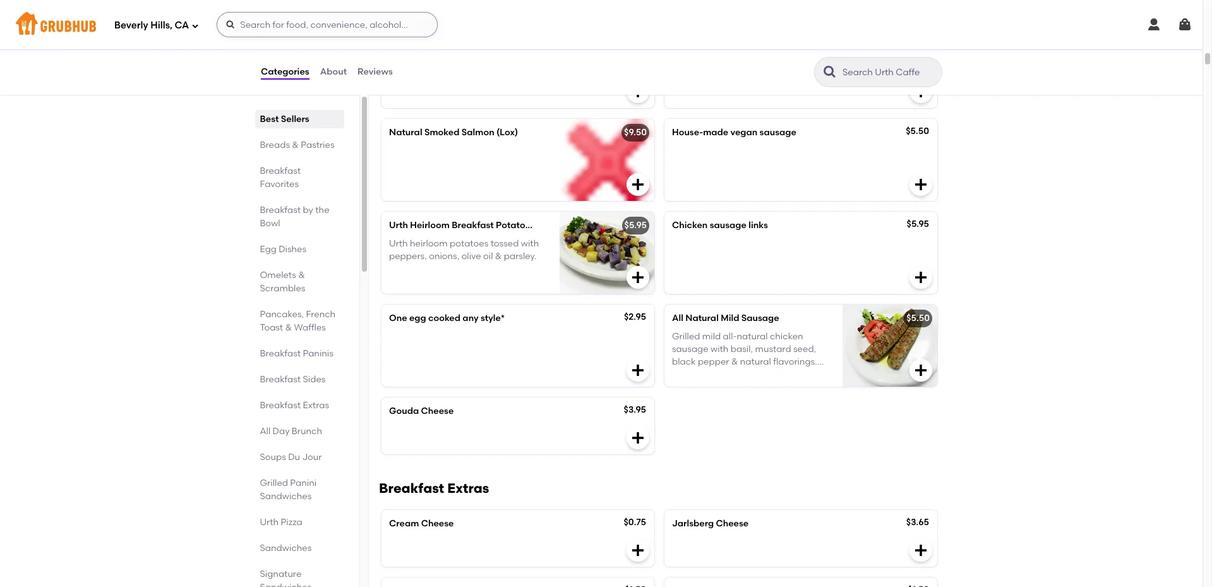 Task type: describe. For each thing, give the bounding box(es) containing it.
vegan
[[731, 127, 758, 138]]

1 vertical spatial natural
[[686, 313, 719, 324]]

1 vertical spatial $5.50
[[907, 313, 930, 324]]

links
[[749, 220, 768, 231]]

made
[[703, 127, 729, 138]]

urth pizza tab
[[260, 516, 339, 529]]

ca
[[175, 19, 189, 31]]

signature sandwiches
[[260, 569, 312, 587]]

basil,
[[731, 344, 753, 354]]

svg image for $5.95
[[914, 270, 929, 285]]

$2.95
[[624, 312, 646, 322]]

bacon
[[714, 60, 742, 70]]

peppers,
[[389, 251, 427, 262]]

of
[[693, 369, 702, 380]]

main navigation navigation
[[0, 0, 1203, 49]]

beverly
[[114, 19, 148, 31]]

& inside grilled mild all-natural chicken sausage with basil, mustard seed, black pepper & natural flavorings. free of nitrates, in a natural collagen casing.
[[732, 357, 738, 367]]

chicken
[[770, 331, 804, 342]]

by
[[303, 205, 314, 215]]

olive
[[462, 251, 481, 262]]

bowl
[[260, 218, 281, 229]]

mild
[[703, 331, 721, 342]]

all day brunch
[[260, 426, 323, 437]]

Search Urth Caffe search field
[[842, 66, 938, 78]]

smoked
[[425, 127, 460, 138]]

pizza
[[281, 517, 303, 528]]

all day brunch tab
[[260, 425, 339, 438]]

grilled panini sandwiches
[[260, 478, 317, 502]]

search icon image
[[823, 64, 838, 80]]

one
[[389, 313, 407, 324]]

one egg cooked any style*
[[389, 313, 505, 324]]

pepper
[[698, 357, 730, 367]]

0 horizontal spatial natural
[[389, 127, 422, 138]]

cheese for jarlsberg cheese
[[716, 518, 749, 529]]

all natural mild sausage
[[672, 313, 780, 324]]

favorites
[[260, 179, 299, 190]]

svg image for $0.75
[[631, 543, 646, 558]]

toast
[[260, 322, 284, 333]]

cream cheese
[[389, 518, 454, 529]]

french
[[306, 309, 336, 320]]

svg image for $3.65
[[914, 543, 929, 558]]

all-
[[723, 331, 737, 342]]

best
[[260, 114, 279, 124]]

grilled for grilled mild all-natural chicken sausage with basil, mustard seed, black pepper & natural flavorings. free of nitrates, in a natural collagen casing.
[[672, 331, 700, 342]]

1 vertical spatial natural
[[740, 357, 772, 367]]

cooked
[[428, 313, 461, 324]]

urth for urth heirloom breakfast potatoes
[[389, 220, 408, 231]]

$0.75
[[624, 517, 646, 528]]

0 vertical spatial natural
[[737, 331, 768, 342]]

$3.95
[[624, 405, 646, 415]]

3 sandwiches from the top
[[260, 582, 312, 587]]

house-
[[672, 127, 703, 138]]

free
[[672, 369, 691, 380]]

breakfast paninis
[[260, 348, 334, 359]]

egg dishes tab
[[260, 243, 339, 256]]

mustard
[[755, 344, 792, 354]]

urth for urth pizza
[[260, 517, 279, 528]]

sandwiches tab
[[260, 542, 339, 555]]

& inside the pancakes, french toast & waffles
[[286, 322, 292, 333]]

with inside urth heirloom potatoes tossed with peppers, onions, olive oil & parsley.
[[521, 238, 539, 249]]

natural smoked salmon (lox)
[[389, 127, 518, 138]]

0 horizontal spatial $5.95
[[625, 220, 647, 231]]

style*
[[481, 313, 505, 324]]

black
[[672, 357, 696, 367]]

$4.95 for thick cut bacon
[[907, 58, 930, 69]]

soups
[[260, 452, 286, 463]]

sandwiches inside grilled panini sandwiches
[[260, 491, 312, 502]]

$3.65
[[907, 517, 930, 528]]

breakfast by the bowl
[[260, 205, 330, 229]]

soups du jour tab
[[260, 451, 339, 464]]

jarlsberg cheese
[[672, 518, 749, 529]]

about
[[320, 66, 347, 77]]

sandwiches inside 'tab'
[[260, 543, 312, 554]]

2 vertical spatial natural
[[758, 369, 790, 380]]

pancakes, french toast & waffles tab
[[260, 308, 339, 334]]

egg
[[260, 244, 277, 255]]

urth heirloom breakfast potatoes
[[389, 220, 535, 231]]

parsley.
[[504, 251, 537, 262]]

a
[[751, 369, 756, 380]]

breakfast favorites
[[260, 166, 301, 190]]

tossed
[[491, 238, 519, 249]]

gouda cheese
[[389, 406, 454, 417]]

breakfast extras tab
[[260, 399, 339, 412]]

pancakes, french toast & waffles
[[260, 309, 336, 333]]

pastries
[[301, 140, 335, 150]]

urth heirloom potatoes tossed with peppers, onions, olive oil & parsley.
[[389, 238, 539, 262]]

categories button
[[260, 49, 310, 95]]

potato latkes
[[389, 60, 447, 70]]

beverly hills, ca
[[114, 19, 189, 31]]

& right breads
[[292, 140, 299, 150]]

potatoes
[[450, 238, 489, 249]]

dishes
[[279, 244, 307, 255]]

breakfast sides inside tab
[[260, 374, 326, 385]]

sellers
[[281, 114, 310, 124]]

breakfast paninis tab
[[260, 347, 339, 360]]

Search for food, convenience, alcohol... search field
[[217, 12, 438, 37]]

chicken sausage links
[[672, 220, 768, 231]]

about button
[[320, 49, 348, 95]]

cream
[[389, 518, 419, 529]]

urth for urth heirloom potatoes tossed with peppers, onions, olive oil & parsley.
[[389, 238, 408, 249]]

potato
[[389, 60, 419, 70]]

svg image for $4.95
[[914, 84, 929, 99]]

1 horizontal spatial breakfast sides
[[379, 22, 484, 37]]

egg
[[409, 313, 426, 324]]

mild
[[721, 313, 740, 324]]

onions,
[[429, 251, 460, 262]]

cheese for cream cheese
[[421, 518, 454, 529]]



Task type: vqa. For each thing, say whether or not it's contained in the screenshot.
"Sellers" within Best Sellers tab
no



Task type: locate. For each thing, give the bounding box(es) containing it.
egg dishes
[[260, 244, 307, 255]]

natural smoked salmon (lox) image
[[560, 119, 655, 201]]

extras
[[303, 400, 330, 411], [448, 480, 489, 496]]

breakfast up cream
[[379, 480, 444, 496]]

best sellers
[[260, 114, 310, 124]]

chicken
[[672, 220, 708, 231]]

cheese right cream
[[421, 518, 454, 529]]

urth up peppers,
[[389, 238, 408, 249]]

du
[[289, 452, 300, 463]]

2 horizontal spatial sausage
[[760, 127, 797, 138]]

sausage
[[760, 127, 797, 138], [710, 220, 747, 231], [672, 344, 709, 354]]

natural left smoked
[[389, 127, 422, 138]]

panini
[[291, 478, 317, 488]]

1 horizontal spatial extras
[[448, 480, 489, 496]]

breakfast down breakfast paninis
[[260, 374, 301, 385]]

scrambles
[[260, 283, 306, 294]]

grilled inside grilled mild all-natural chicken sausage with basil, mustard seed, black pepper & natural flavorings. free of nitrates, in a natural collagen casing.
[[672, 331, 700, 342]]

breakfast
[[379, 22, 444, 37], [260, 166, 301, 176], [260, 205, 301, 215], [452, 220, 494, 231], [260, 348, 301, 359], [260, 374, 301, 385], [260, 400, 301, 411], [379, 480, 444, 496]]

breads & pastries
[[260, 140, 335, 150]]

sausage right vegan
[[760, 127, 797, 138]]

breakfast sides
[[379, 22, 484, 37], [260, 374, 326, 385]]

1 vertical spatial extras
[[448, 480, 489, 496]]

seed,
[[794, 344, 817, 354]]

breakfast favorites tab
[[260, 164, 339, 191]]

casing.
[[672, 382, 703, 393]]

reviews
[[358, 66, 393, 77]]

extras inside tab
[[303, 400, 330, 411]]

1 $4.95 from the left
[[624, 58, 646, 69]]

pancakes,
[[260, 309, 304, 320]]

cheese right 'gouda'
[[421, 406, 454, 417]]

cut
[[698, 60, 712, 70]]

natural
[[389, 127, 422, 138], [686, 313, 719, 324]]

all right $2.95
[[672, 313, 684, 324]]

breakfast up potatoes
[[452, 220, 494, 231]]

grilled for grilled panini sandwiches
[[260, 478, 288, 488]]

& right oil
[[495, 251, 502, 262]]

sausage
[[742, 313, 780, 324]]

thick
[[672, 60, 696, 70]]

breads & pastries tab
[[260, 138, 339, 152]]

1 horizontal spatial grilled
[[672, 331, 700, 342]]

cheese
[[421, 406, 454, 417], [421, 518, 454, 529], [716, 518, 749, 529]]

breakfast up the bowl
[[260, 205, 301, 215]]

& up "scrambles"
[[299, 270, 305, 281]]

gouda
[[389, 406, 419, 417]]

0 vertical spatial grilled
[[672, 331, 700, 342]]

breakfast sides tab
[[260, 373, 339, 386]]

1 vertical spatial breakfast sides
[[260, 374, 326, 385]]

1 vertical spatial sausage
[[710, 220, 747, 231]]

sausage left links
[[710, 220, 747, 231]]

house-made vegan sausage
[[672, 127, 797, 138]]

heirloom
[[410, 238, 448, 249]]

0 vertical spatial breakfast extras
[[260, 400, 330, 411]]

reviews button
[[357, 49, 394, 95]]

1 vertical spatial sandwiches
[[260, 543, 312, 554]]

(lox)
[[497, 127, 518, 138]]

1 horizontal spatial natural
[[686, 313, 719, 324]]

0 vertical spatial urth
[[389, 220, 408, 231]]

soups du jour
[[260, 452, 322, 463]]

1 horizontal spatial all
[[672, 313, 684, 324]]

1 vertical spatial urth
[[389, 238, 408, 249]]

sandwiches down panini
[[260, 491, 312, 502]]

1 horizontal spatial $5.95
[[907, 219, 930, 230]]

all natural mild sausage image
[[843, 305, 938, 387]]

0 vertical spatial extras
[[303, 400, 330, 411]]

with inside grilled mild all-natural chicken sausage with basil, mustard seed, black pepper & natural flavorings. free of nitrates, in a natural collagen casing.
[[711, 344, 729, 354]]

breakfast up day
[[260, 400, 301, 411]]

svg image
[[914, 84, 929, 99], [631, 177, 646, 192], [631, 270, 646, 285], [914, 270, 929, 285], [631, 543, 646, 558], [914, 543, 929, 558]]

heirloom
[[410, 220, 450, 231]]

breakfast up favorites
[[260, 166, 301, 176]]

sausage inside grilled mild all-natural chicken sausage with basil, mustard seed, black pepper & natural flavorings. free of nitrates, in a natural collagen casing.
[[672, 344, 709, 354]]

0 vertical spatial sandwiches
[[260, 491, 312, 502]]

natural up 'a'
[[740, 357, 772, 367]]

categories
[[261, 66, 309, 77]]

nitrates,
[[704, 369, 739, 380]]

flavorings.
[[774, 357, 818, 367]]

breakfast extras up cream cheese
[[379, 480, 489, 496]]

0 vertical spatial with
[[521, 238, 539, 249]]

the
[[316, 205, 330, 215]]

breads
[[260, 140, 290, 150]]

svg image
[[1147, 17, 1162, 32], [1178, 17, 1193, 32], [226, 20, 236, 30], [192, 22, 199, 29], [631, 84, 646, 99], [914, 177, 929, 192], [631, 363, 646, 378], [914, 363, 929, 378], [631, 431, 646, 446]]

breakfast sides down breakfast paninis
[[260, 374, 326, 385]]

sides
[[448, 22, 484, 37], [303, 374, 326, 385]]

1 horizontal spatial sausage
[[710, 220, 747, 231]]

all for all natural mild sausage
[[672, 313, 684, 324]]

0 vertical spatial $5.50
[[906, 126, 930, 137]]

2 vertical spatial sandwiches
[[260, 582, 312, 587]]

$4.95
[[624, 58, 646, 69], [907, 58, 930, 69]]

0 horizontal spatial breakfast extras
[[260, 400, 330, 411]]

jour
[[303, 452, 322, 463]]

sandwiches
[[260, 491, 312, 502], [260, 543, 312, 554], [260, 582, 312, 587]]

thick cut bacon
[[672, 60, 742, 70]]

all
[[672, 313, 684, 324], [260, 426, 271, 437]]

cheese right the jarlsberg
[[716, 518, 749, 529]]

1 vertical spatial with
[[711, 344, 729, 354]]

paninis
[[303, 348, 334, 359]]

0 horizontal spatial all
[[260, 426, 271, 437]]

1 vertical spatial grilled
[[260, 478, 288, 488]]

sandwiches down urth pizza
[[260, 543, 312, 554]]

urth inside urth heirloom potatoes tossed with peppers, onions, olive oil & parsley.
[[389, 238, 408, 249]]

breakfast extras inside tab
[[260, 400, 330, 411]]

$5.95
[[907, 219, 930, 230], [625, 220, 647, 231]]

sausage up black
[[672, 344, 709, 354]]

day
[[273, 426, 290, 437]]

natural up the mild
[[686, 313, 719, 324]]

signature
[[260, 569, 302, 579]]

breakfast inside breakfast by the bowl
[[260, 205, 301, 215]]

extras up cream cheese
[[448, 480, 489, 496]]

all left day
[[260, 426, 271, 437]]

all for all day brunch
[[260, 426, 271, 437]]

0 horizontal spatial with
[[521, 238, 539, 249]]

sides inside tab
[[303, 374, 326, 385]]

breakfast up potato latkes at the top of the page
[[379, 22, 444, 37]]

0 vertical spatial natural
[[389, 127, 422, 138]]

best sellers tab
[[260, 112, 339, 126]]

collagen
[[792, 369, 829, 380]]

0 horizontal spatial extras
[[303, 400, 330, 411]]

& inside omelets & scrambles
[[299, 270, 305, 281]]

0 horizontal spatial grilled
[[260, 478, 288, 488]]

in
[[741, 369, 748, 380]]

jarlsberg
[[672, 518, 714, 529]]

breakfast extras up all day brunch
[[260, 400, 330, 411]]

breakfast down toast
[[260, 348, 301, 359]]

extras up brunch
[[303, 400, 330, 411]]

0 vertical spatial sausage
[[760, 127, 797, 138]]

1 horizontal spatial $4.95
[[907, 58, 930, 69]]

grilled down soups at the bottom
[[260, 478, 288, 488]]

all inside 'tab'
[[260, 426, 271, 437]]

urth pizza
[[260, 517, 303, 528]]

2 $4.95 from the left
[[907, 58, 930, 69]]

breakfast by the bowl tab
[[260, 203, 339, 230]]

2 vertical spatial sausage
[[672, 344, 709, 354]]

grilled inside grilled panini sandwiches
[[260, 478, 288, 488]]

natural right 'a'
[[758, 369, 790, 380]]

0 vertical spatial sides
[[448, 22, 484, 37]]

salmon
[[462, 127, 495, 138]]

&
[[292, 140, 299, 150], [495, 251, 502, 262], [299, 270, 305, 281], [286, 322, 292, 333], [732, 357, 738, 367]]

urth heirloom breakfast potatoes image
[[560, 212, 655, 294]]

2 vertical spatial urth
[[260, 517, 279, 528]]

waffles
[[294, 322, 326, 333]]

natural up basil,
[[737, 331, 768, 342]]

omelets & scrambles
[[260, 270, 306, 294]]

& down basil,
[[732, 357, 738, 367]]

0 horizontal spatial sausage
[[672, 344, 709, 354]]

omelets & scrambles tab
[[260, 269, 339, 295]]

0 vertical spatial all
[[672, 313, 684, 324]]

& down pancakes, at the left bottom
[[286, 322, 292, 333]]

1 horizontal spatial sides
[[448, 22, 484, 37]]

signature sandwiches tab
[[260, 567, 339, 587]]

latkes
[[421, 60, 447, 70]]

sandwiches down signature
[[260, 582, 312, 587]]

1 vertical spatial all
[[260, 426, 271, 437]]

$4.95 for potato latkes
[[624, 58, 646, 69]]

$5.50
[[906, 126, 930, 137], [907, 313, 930, 324]]

any
[[463, 313, 479, 324]]

1 sandwiches from the top
[[260, 491, 312, 502]]

breakfast extras
[[260, 400, 330, 411], [379, 480, 489, 496]]

urth inside urth pizza tab
[[260, 517, 279, 528]]

1 vertical spatial sides
[[303, 374, 326, 385]]

2 sandwiches from the top
[[260, 543, 312, 554]]

0 horizontal spatial breakfast sides
[[260, 374, 326, 385]]

1 horizontal spatial breakfast extras
[[379, 480, 489, 496]]

cheese for gouda cheese
[[421, 406, 454, 417]]

omelets
[[260, 270, 297, 281]]

1 vertical spatial breakfast extras
[[379, 480, 489, 496]]

& inside urth heirloom potatoes tossed with peppers, onions, olive oil & parsley.
[[495, 251, 502, 262]]

0 horizontal spatial sides
[[303, 374, 326, 385]]

brunch
[[292, 426, 323, 437]]

with up pepper
[[711, 344, 729, 354]]

urth left heirloom
[[389, 220, 408, 231]]

0 horizontal spatial $4.95
[[624, 58, 646, 69]]

urth left the pizza
[[260, 517, 279, 528]]

0 vertical spatial breakfast sides
[[379, 22, 484, 37]]

grilled left the mild
[[672, 331, 700, 342]]

with up 'parsley.'
[[521, 238, 539, 249]]

1 horizontal spatial with
[[711, 344, 729, 354]]

grilled panini sandwiches tab
[[260, 476, 339, 503]]

breakfast sides up latkes
[[379, 22, 484, 37]]



